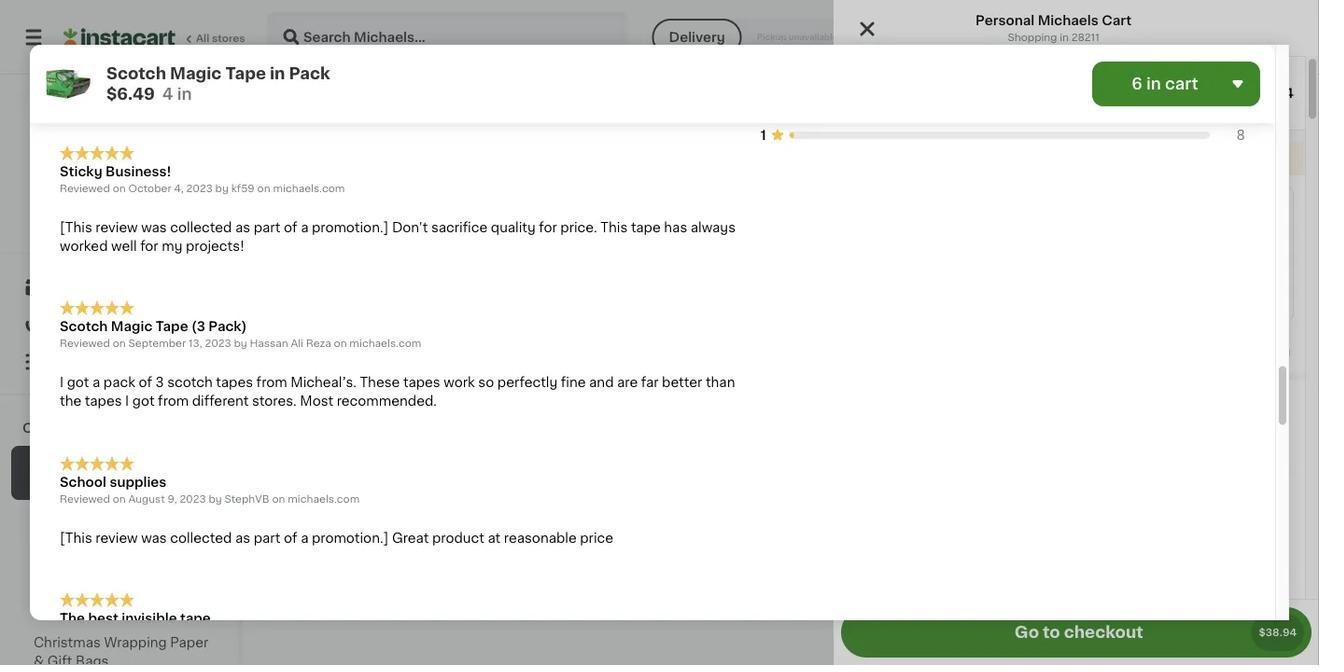Task type: describe. For each thing, give the bounding box(es) containing it.
2 horizontal spatial 4
[[1237, 99, 1246, 112]]

i up failed
[[392, 66, 396, 79]]

school supplies reviewed on august 9, 2023 by stephvb on michaels.com
[[60, 476, 360, 505]]

delivery for delivery
[[669, 31, 725, 44]]

better
[[662, 377, 702, 390]]

review for paper
[[96, 66, 138, 79]]

3 part from the top
[[254, 532, 281, 545]]

ali
[[291, 339, 303, 349]]

a for great
[[301, 532, 308, 545]]

instacart logo image
[[63, 26, 176, 49]]

in left sealing
[[177, 86, 192, 102]]

not
[[343, 85, 365, 98]]

christmas wrapping paper & gift bags link
[[11, 626, 227, 666]]

checkout
[[1064, 625, 1144, 641]]

reviewed for sticky
[[60, 184, 110, 194]]

by inside "scotch magic tape (3 pack) reviewed on september 13, 2023 by hassan ali reza on michaels.com"
[[234, 339, 247, 349]]

18
[[1231, 70, 1246, 83]]

on right stephvb
[[272, 494, 285, 505]]

stores
[[212, 33, 245, 43]]

delivery by 1:50pm
[[1059, 30, 1198, 44]]

2023 inside "scotch magic tape (3 pack) reviewed on september 13, 2023 by hassan ali reza on michaels.com"
[[205, 339, 231, 349]]

collected for well
[[170, 222, 232, 235]]

part for has
[[254, 66, 281, 79]]

christmas apparel & jewelry link
[[11, 446, 227, 500]]

on right kf59
[[257, 184, 270, 194]]

1 horizontal spatial from
[[256, 377, 287, 390]]

and
[[589, 377, 614, 390]]

billingsley
[[937, 30, 1011, 44]]

530 billingsley road
[[905, 30, 1053, 44]]

continue
[[610, 85, 668, 98]]

2 go to cart element from the top
[[1253, 556, 1290, 594]]

[this for [this review was collected as part of a promotion.] i always purchase scotch brand tape for my package/project paper sealing tasks.  it has not failed me for decades now...and i will continue to use it.
[[60, 66, 92, 79]]

[this review was collected as part of a promotion.] i always purchase scotch brand tape for my package/project paper sealing tasks.  it has not failed me for decades now...and i will continue to use it.
[[60, 66, 728, 98]]

magic for in
[[170, 66, 222, 82]]

gift
[[47, 655, 72, 666]]

the
[[60, 396, 81, 409]]

[this review was collected as part of a promotion.] great product at reasonable price
[[60, 532, 613, 545]]

personal michaels cart shopping in 28211
[[976, 14, 1132, 42]]

michaels.com inside "scotch magic tape (3 pack) reviewed on september 13, 2023 by hassan ali reza on michaels.com"
[[350, 339, 421, 349]]

work
[[444, 377, 475, 390]]

0 horizontal spatial tapes
[[85, 396, 122, 409]]

buy it again link
[[11, 306, 227, 344]]

all stores link
[[63, 11, 246, 63]]

& right floral
[[143, 547, 153, 560]]

go to checkout
[[1015, 625, 1144, 641]]

my inside [this review was collected as part of a promotion.] don't sacrifice quality for price. this tape has always worked well for my projects!
[[162, 240, 182, 253]]

i down pack
[[125, 396, 129, 409]]

100%
[[48, 226, 76, 237]]

1 vertical spatial got
[[132, 396, 155, 409]]

it.
[[716, 85, 728, 98]]

2023 for sticky business!
[[186, 184, 213, 194]]

christmas floral & arrangements & greenery
[[34, 547, 206, 579]]

as for projects!
[[235, 222, 250, 235]]

christmas trees
[[34, 601, 140, 614]]

christmas down the not
[[280, 99, 428, 125]]

reza
[[306, 339, 331, 349]]

cart
[[1165, 76, 1199, 92]]

brand
[[562, 66, 600, 79]]

buy
[[52, 318, 79, 331]]

$6.49
[[106, 86, 155, 102]]

august
[[128, 494, 165, 505]]

again
[[94, 318, 131, 331]]

guarantee
[[144, 226, 198, 237]]

best
[[88, 613, 118, 626]]

far
[[641, 377, 659, 390]]

package/project
[[60, 85, 167, 98]]

[this for [this review was collected as part of a promotion.] great product at reasonable price
[[60, 532, 92, 545]]

buy it again
[[52, 318, 131, 331]]

scotch for scotch magic tape (3 pack) reviewed on september 13, 2023 by hassan ali reza on michaels.com
[[60, 321, 108, 334]]

of for great
[[284, 532, 297, 545]]

& inside 'link'
[[158, 458, 169, 471]]

1 inside button
[[1270, 31, 1276, 44]]

michaels logo image
[[78, 97, 160, 179]]

2023 for school supplies
[[180, 494, 206, 505]]

for up continue
[[637, 66, 655, 79]]

trees
[[104, 601, 140, 614]]

sealing
[[212, 85, 259, 98]]

collected for sealing
[[170, 66, 232, 79]]

business!
[[106, 165, 171, 179]]

it
[[304, 85, 313, 98]]

this
[[601, 222, 628, 235]]

was for paper
[[141, 66, 167, 79]]

most
[[300, 396, 333, 409]]

will
[[586, 85, 607, 98]]

pack
[[289, 66, 330, 82]]

christmas inside christmas link
[[22, 422, 92, 435]]

apparel inside the "christmas apparel & jewelry"
[[104, 458, 155, 471]]

cart
[[1102, 14, 1132, 27]]

me
[[408, 85, 429, 98]]

failed
[[368, 85, 405, 98]]

invisible
[[122, 613, 177, 626]]

for left price.
[[539, 222, 557, 235]]

[this for [this review was collected as part of a promotion.] don't sacrifice quality for price. this tape has always worked well for my projects!
[[60, 222, 92, 235]]

christmas link
[[11, 411, 227, 446]]

tape for in
[[225, 66, 266, 82]]

of for i
[[284, 66, 297, 79]]

[this review was collected as part of a promotion.] don't sacrifice quality for price. this tape has always worked well for my projects!
[[60, 222, 736, 253]]

christmas for "christmas apparel & jewelry" 'link'
[[34, 458, 101, 471]]

sticky business! reviewed on october 4, 2023 by kf59 on michaels.com
[[60, 165, 345, 194]]

micheal's.
[[291, 377, 357, 390]]

& down now...and
[[553, 99, 576, 125]]

magic for september
[[111, 321, 152, 334]]

go to cart image
[[1260, 459, 1283, 482]]

use
[[689, 85, 712, 98]]

a inside the i got a pack of 3 scotch tapes from micheal's. these tapes work so perfectly fine and are far better than the tapes i got from different stores.  most recommended.
[[92, 377, 100, 390]]

promotion.] for i
[[312, 66, 389, 79]]

pack)
[[208, 321, 247, 334]]

it
[[82, 318, 91, 331]]

price
[[580, 532, 613, 545]]

bags
[[76, 655, 109, 666]]

the
[[60, 613, 85, 626]]

paper
[[171, 85, 209, 98]]

delivery by 1:50pm link
[[1030, 26, 1198, 49]]

(3
[[191, 321, 205, 334]]

service type group
[[652, 19, 853, 56]]



Task type: locate. For each thing, give the bounding box(es) containing it.
tape.
[[180, 613, 214, 626]]

1 vertical spatial go to cart element
[[1253, 556, 1290, 594]]

0 vertical spatial $38.94
[[1246, 87, 1294, 100]]

for right me
[[432, 85, 450, 98]]

purchase
[[448, 66, 509, 79]]

wrapping
[[104, 637, 167, 650]]

0 vertical spatial to
[[672, 85, 685, 98]]

my down guarantee
[[162, 240, 182, 253]]

2 collected from the top
[[170, 222, 232, 235]]

by down cart
[[1123, 30, 1142, 44]]

from
[[256, 377, 287, 390], [158, 396, 189, 409]]

0 vertical spatial christmas apparel & jewelry
[[280, 99, 697, 125]]

1 vertical spatial was
[[141, 222, 167, 235]]

0 vertical spatial always
[[399, 66, 444, 79]]

0 vertical spatial collected
[[170, 66, 232, 79]]

0 vertical spatial part
[[254, 66, 281, 79]]

part inside [this review was collected as part of a promotion.] i always purchase scotch brand tape for my package/project paper sealing tasks.  it has not failed me for decades now...and i will continue to use it.
[[254, 66, 281, 79]]

0 vertical spatial jewelry
[[582, 99, 697, 125]]

was inside [this review was collected as part of a promotion.] i always purchase scotch brand tape for my package/project paper sealing tasks.  it has not failed me for decades now...and i will continue to use it.
[[141, 66, 167, 79]]

magic inside scotch magic tape in pack $6.49 4 in
[[170, 66, 222, 82]]

2 vertical spatial as
[[235, 532, 250, 545]]

&
[[553, 99, 576, 125], [158, 458, 169, 471], [143, 547, 153, 560], [130, 566, 141, 579], [34, 655, 44, 666]]

of inside [this review was collected as part of a promotion.] i always purchase scotch brand tape for my package/project paper sealing tasks.  it has not failed me for decades now...and i will continue to use it.
[[284, 66, 297, 79]]

1 collected from the top
[[170, 66, 232, 79]]

part inside [this review was collected as part of a promotion.] don't sacrifice quality for price. this tape has always worked well for my projects!
[[254, 222, 281, 235]]

by
[[1123, 30, 1142, 44], [215, 184, 229, 194], [234, 339, 247, 349], [209, 494, 222, 505]]

decades
[[453, 85, 511, 98]]

got down pack
[[132, 396, 155, 409]]

michaels inside personal michaels cart shopping in 28211
[[1038, 14, 1099, 27]]

as
[[235, 66, 250, 79], [235, 222, 250, 235], [235, 532, 250, 545]]

0 vertical spatial go to cart element
[[1253, 452, 1290, 489]]

floral
[[104, 547, 140, 560]]

review up floral
[[96, 532, 138, 545]]

1 vertical spatial 1
[[761, 129, 766, 142]]

1 horizontal spatial has
[[664, 222, 687, 235]]

michaels.com inside sticky business! reviewed on october 4, 2023 by kf59 on michaels.com
[[273, 184, 345, 194]]

michaels.com for great
[[288, 494, 360, 505]]

1 vertical spatial tape
[[631, 222, 661, 235]]

3 reviewed from the top
[[60, 494, 110, 505]]

for right well
[[140, 240, 158, 253]]

i left will
[[579, 85, 583, 98]]

promotion.] inside [this review was collected as part of a promotion.] i always purchase scotch brand tape for my package/project paper sealing tasks.  it has not failed me for decades now...and i will continue to use it.
[[312, 66, 389, 79]]

these
[[360, 377, 400, 390]]

go
[[1015, 625, 1039, 641]]

tapes left work
[[403, 377, 440, 390]]

$38.94 down 1 button
[[1246, 87, 1294, 100]]

0 horizontal spatial my
[[162, 240, 182, 253]]

delivery inside delivery by 1:50pm link
[[1059, 30, 1120, 44]]

of for don't
[[284, 222, 297, 235]]

jewelry down continue
[[582, 99, 697, 125]]

6 in cart
[[1132, 76, 1199, 92]]

1 vertical spatial tape
[[156, 321, 188, 334]]

christmas up gift
[[34, 637, 101, 650]]

0 vertical spatial from
[[256, 377, 287, 390]]

sacrifice
[[431, 222, 488, 235]]

1 horizontal spatial got
[[132, 396, 155, 409]]

0 horizontal spatial delivery
[[669, 31, 725, 44]]

scotch inside [this review was collected as part of a promotion.] i always purchase scotch brand tape for my package/project paper sealing tasks.  it has not failed me for decades now...and i will continue to use it.
[[512, 66, 559, 79]]

1 horizontal spatial tapes
[[216, 377, 253, 390]]

1 horizontal spatial jewelry
[[582, 99, 697, 125]]

tape inside [this review was collected as part of a promotion.] i always purchase scotch brand tape for my package/project paper sealing tasks.  it has not failed me for decades now...and i will continue to use it.
[[603, 66, 633, 79]]

6 in cart field
[[1092, 62, 1260, 106]]

christmas for the christmas floral & arrangements & greenery link
[[34, 547, 101, 560]]

jewelry inside 'link'
[[34, 476, 85, 489]]

& up supplies in the bottom of the page
[[158, 458, 169, 471]]

was for worked
[[141, 222, 167, 235]]

reasonable
[[504, 532, 577, 545]]

0 vertical spatial review
[[96, 66, 138, 79]]

1 was from the top
[[141, 66, 167, 79]]

reviewed down it
[[60, 339, 110, 349]]

2 vertical spatial [this
[[60, 532, 92, 545]]

2 horizontal spatial tapes
[[403, 377, 440, 390]]

to right go on the bottom of page
[[1043, 625, 1060, 641]]

of inside [this review was collected as part of a promotion.] don't sacrifice quality for price. this tape has always worked well for my projects!
[[284, 222, 297, 235]]

1 vertical spatial my
[[162, 240, 182, 253]]

sticky
[[60, 165, 102, 179]]

47
[[1230, 40, 1246, 53]]

part up tasks.
[[254, 66, 281, 79]]

1 horizontal spatial delivery
[[1059, 30, 1120, 44]]

tape right this
[[631, 222, 661, 235]]

christmas inside christmas floral & arrangements & greenery
[[34, 547, 101, 560]]

2 part from the top
[[254, 222, 281, 235]]

at
[[488, 532, 501, 545]]

0 horizontal spatial 1
[[761, 129, 766, 142]]

by left kf59
[[215, 184, 229, 194]]

0 vertical spatial my
[[658, 66, 679, 79]]

1 vertical spatial apparel
[[104, 458, 155, 471]]

0 vertical spatial michaels.com
[[273, 184, 345, 194]]

2 vertical spatial reviewed
[[60, 494, 110, 505]]

1:50pm
[[1145, 30, 1198, 44]]

1 vertical spatial review
[[96, 222, 138, 235]]

promotion.] up the not
[[312, 66, 389, 79]]

michaels up 28211
[[1038, 14, 1099, 27]]

promotion.]
[[312, 66, 389, 79], [312, 222, 389, 235], [312, 532, 389, 545]]

scotch inside "scotch magic tape (3 pack) reviewed on september 13, 2023 by hassan ali reza on michaels.com"
[[60, 321, 108, 334]]

on down business!
[[113, 184, 126, 194]]

by inside sticky business! reviewed on october 4, 2023 by kf59 on michaels.com
[[215, 184, 229, 194]]

from up stores.
[[256, 377, 287, 390]]

christmas trees link
[[11, 590, 227, 626]]

promotion.] left don't
[[312, 222, 389, 235]]

collected up greenery on the bottom left
[[170, 532, 232, 545]]

2023 right '9,'
[[180, 494, 206, 505]]

530 billingsley road button
[[875, 11, 1053, 63]]

[this up 'worked'
[[60, 222, 92, 235]]

promotion.] for don't
[[312, 222, 389, 235]]

0 horizontal spatial to
[[672, 85, 685, 98]]

tapes down pack
[[85, 396, 122, 409]]

1 vertical spatial collected
[[170, 222, 232, 235]]

christmas for christmas trees link
[[34, 601, 101, 614]]

2 as from the top
[[235, 222, 250, 235]]

2023 inside school supplies reviewed on august 9, 2023 by stephvb on michaels.com
[[180, 494, 206, 505]]

2 vertical spatial collected
[[170, 532, 232, 545]]

on down supplies in the bottom of the page
[[113, 494, 126, 505]]

0 vertical spatial tape
[[225, 66, 266, 82]]

delivery down cart
[[1059, 30, 1120, 44]]

october
[[128, 184, 171, 194]]

scotch magic tape (3 pack) reviewed on september 13, 2023 by hassan ali reza on michaels.com
[[60, 321, 421, 349]]

1 vertical spatial as
[[235, 222, 250, 235]]

1 vertical spatial promotion.]
[[312, 222, 389, 235]]

reviewed down sticky
[[60, 184, 110, 194]]

part down kf59
[[254, 222, 281, 235]]

1 as from the top
[[235, 66, 250, 79]]

0 horizontal spatial got
[[67, 377, 89, 390]]

& down floral
[[130, 566, 141, 579]]

christmas wrapping paper & gift bags
[[34, 637, 208, 666]]

530
[[905, 30, 933, 44]]

reviewed inside school supplies reviewed on august 9, 2023 by stephvb on michaels.com
[[60, 494, 110, 505]]

got up the the
[[67, 377, 89, 390]]

in right 6
[[1147, 76, 1161, 92]]

as for has
[[235, 66, 250, 79]]

100% satisfaction guarantee
[[48, 226, 198, 237]]

magic inside "scotch magic tape (3 pack) reviewed on september 13, 2023 by hassan ali reza on michaels.com"
[[111, 321, 152, 334]]

review up well
[[96, 222, 138, 235]]

are
[[617, 377, 638, 390]]

now...and
[[514, 85, 576, 98]]

delivery inside "delivery" button
[[669, 31, 725, 44]]

my up continue
[[658, 66, 679, 79]]

as up "projects!" on the top of the page
[[235, 222, 250, 235]]

[this inside [this review was collected as part of a promotion.] don't sacrifice quality for price. this tape has always worked well for my projects!
[[60, 222, 92, 235]]

so
[[478, 377, 494, 390]]

christmas apparel & jewelry down decades
[[280, 99, 697, 125]]

1 horizontal spatial tape
[[225, 66, 266, 82]]

i got a pack of 3 scotch tapes from micheal's. these tapes work so perfectly fine and are far better than the tapes i got from different stores.  most recommended.
[[60, 377, 735, 409]]

scotch
[[167, 377, 213, 390]]

tasks.
[[263, 85, 301, 98]]

road
[[1015, 30, 1053, 44]]

part for projects!
[[254, 222, 281, 235]]

0 horizontal spatial jewelry
[[34, 476, 85, 489]]

0 vertical spatial promotion.]
[[312, 66, 389, 79]]

promotion.] for great
[[312, 532, 389, 545]]

christmas up school
[[34, 458, 101, 471]]

apparel up supplies in the bottom of the page
[[104, 458, 155, 471]]

in inside personal michaels cart shopping in 28211
[[1060, 32, 1069, 42]]

2023 inside sticky business! reviewed on october 4, 2023 by kf59 on michaels.com
[[186, 184, 213, 194]]

scotch for scotch magic tape in pack $6.49 4 in
[[106, 66, 166, 82]]

13,
[[189, 339, 202, 349]]

got
[[67, 377, 89, 390], [132, 396, 155, 409]]

collected up paper
[[170, 66, 232, 79]]

apparel down decades
[[435, 99, 546, 125]]

christmas inside "christmas apparel & jewelry" 'link'
[[34, 458, 101, 471]]

1 vertical spatial christmas apparel & jewelry
[[34, 458, 169, 489]]

delivery for delivery by 1:50pm
[[1059, 30, 1120, 44]]

1 vertical spatial michaels.com
[[350, 339, 421, 349]]

0 horizontal spatial has
[[316, 85, 340, 98]]

stephvb
[[224, 494, 269, 505]]

review inside [this review was collected as part of a promotion.] don't sacrifice quality for price. this tape has always worked well for my projects!
[[96, 222, 138, 235]]

1 reviewed from the top
[[60, 184, 110, 194]]

4 right the $6.49
[[162, 86, 173, 102]]

0 vertical spatial 2023
[[186, 184, 213, 194]]

(6)
[[349, 490, 364, 500]]

8
[[1237, 129, 1246, 142]]

0 horizontal spatial tape
[[156, 321, 188, 334]]

christmas for christmas wrapping paper & gift bags link
[[34, 637, 101, 650]]

2 vertical spatial review
[[96, 532, 138, 545]]

has right the it
[[316, 85, 340, 98]]

in left 28211
[[1060, 32, 1069, 42]]

go to cart image
[[1260, 564, 1283, 586]]

kf59
[[231, 184, 255, 194]]

christmas floral & arrangements & greenery link
[[11, 536, 227, 590]]

0 vertical spatial tape
[[603, 66, 633, 79]]

a inside [this review was collected as part of a promotion.] don't sacrifice quality for price. this tape has always worked well for my projects!
[[301, 222, 308, 235]]

2 vertical spatial 2023
[[180, 494, 206, 505]]

in up tasks.
[[270, 66, 285, 82]]

from down 3
[[158, 396, 189, 409]]

was inside [this review was collected as part of a promotion.] don't sacrifice quality for price. this tape has always worked well for my projects!
[[141, 222, 167, 235]]

0 horizontal spatial apparel
[[104, 458, 155, 471]]

2023 down pack)
[[205, 339, 231, 349]]

0 horizontal spatial magic
[[111, 321, 152, 334]]

michaels.com right kf59
[[273, 184, 345, 194]]

0 vertical spatial was
[[141, 66, 167, 79]]

greenery
[[144, 566, 206, 579]]

shopping
[[1008, 32, 1057, 42]]

1 vertical spatial reviewed
[[60, 339, 110, 349]]

2 vertical spatial michaels.com
[[288, 494, 360, 505]]

tape up continue
[[603, 66, 633, 79]]

3 collected from the top
[[170, 532, 232, 545]]

1 vertical spatial from
[[158, 396, 189, 409]]

0 vertical spatial michaels
[[1038, 14, 1099, 27]]

of inside the i got a pack of 3 scotch tapes from micheal's. these tapes work so perfectly fine and are far better than the tapes i got from different stores.  most recommended.
[[139, 377, 152, 390]]

in inside field
[[1147, 76, 1161, 92]]

michaels.com for don't
[[273, 184, 345, 194]]

1 review from the top
[[96, 66, 138, 79]]

on
[[113, 184, 126, 194], [257, 184, 270, 194], [113, 339, 126, 349], [334, 339, 347, 349], [113, 494, 126, 505], [272, 494, 285, 505]]

all
[[196, 33, 209, 43]]

review inside [this review was collected as part of a promotion.] i always purchase scotch brand tape for my package/project paper sealing tasks.  it has not failed me for decades now...and i will continue to use it.
[[96, 66, 138, 79]]

worked
[[60, 240, 108, 253]]

1 [this from the top
[[60, 66, 92, 79]]

0 horizontal spatial michaels
[[89, 186, 149, 199]]

promotion.] inside [this review was collected as part of a promotion.] don't sacrifice quality for price. this tape has always worked well for my projects!
[[312, 222, 389, 235]]

[this
[[60, 66, 92, 79], [60, 222, 92, 235], [60, 532, 92, 545]]

& inside christmas wrapping paper & gift bags
[[34, 655, 44, 666]]

tape for (3
[[156, 321, 188, 334]]

1 horizontal spatial christmas apparel & jewelry
[[280, 99, 697, 125]]

tape inside "scotch magic tape (3 pack) reviewed on september 13, 2023 by hassan ali reza on michaels.com"
[[156, 321, 188, 334]]

projects!
[[186, 240, 245, 253]]

0 vertical spatial as
[[235, 66, 250, 79]]

was down "october"
[[141, 222, 167, 235]]

by left stephvb
[[209, 494, 222, 505]]

2 review from the top
[[96, 222, 138, 235]]

a for don't
[[301, 222, 308, 235]]

1 horizontal spatial 1
[[1270, 31, 1276, 44]]

by inside school supplies reviewed on august 9, 2023 by stephvb on michaels.com
[[209, 494, 222, 505]]

2 promotion.] from the top
[[312, 222, 389, 235]]

1 vertical spatial has
[[664, 222, 687, 235]]

0 vertical spatial got
[[67, 377, 89, 390]]

i up the the
[[60, 377, 64, 390]]

paper
[[170, 637, 208, 650]]

tape inside [this review was collected as part of a promotion.] don't sacrifice quality for price. this tape has always worked well for my projects!
[[631, 222, 661, 235]]

0 vertical spatial 1
[[1270, 31, 1276, 44]]

as inside [this review was collected as part of a promotion.] i always purchase scotch brand tape for my package/project paper sealing tasks.  it has not failed me for decades now...and i will continue to use it.
[[235, 66, 250, 79]]

delivery up use
[[669, 31, 725, 44]]

michaels.com inside school supplies reviewed on august 9, 2023 by stephvb on michaels.com
[[288, 494, 360, 505]]

school
[[60, 476, 106, 489]]

christmas apparel & jewelry down christmas link
[[34, 458, 169, 489]]

to inside [this review was collected as part of a promotion.] i always purchase scotch brand tape for my package/project paper sealing tasks.  it has not failed me for decades now...and i will continue to use it.
[[672, 85, 685, 98]]

on right reza
[[334, 339, 347, 349]]

1 vertical spatial [this
[[60, 222, 92, 235]]

go to cart element
[[1253, 452, 1290, 489], [1253, 556, 1290, 594]]

promotion.] down (6)
[[312, 532, 389, 545]]

0 vertical spatial reviewed
[[60, 184, 110, 194]]

1 vertical spatial to
[[1043, 625, 1060, 641]]

[this up package/project
[[60, 66, 92, 79]]

tape
[[225, 66, 266, 82], [156, 321, 188, 334]]

a for i
[[301, 66, 308, 79]]

& left gift
[[34, 655, 44, 666]]

1 vertical spatial 2023
[[205, 339, 231, 349]]

always inside [this review was collected as part of a promotion.] don't sacrifice quality for price. this tape has always worked well for my projects!
[[691, 222, 736, 235]]

satisfaction
[[79, 226, 141, 237]]

0 vertical spatial apparel
[[435, 99, 546, 125]]

None search field
[[267, 11, 628, 63]]

$38.94 down go to cart image
[[1259, 628, 1297, 638]]

3 as from the top
[[235, 532, 250, 545]]

collected up "projects!" on the top of the page
[[170, 222, 232, 235]]

christmas apparel & jewelry inside "christmas apparel & jewelry" 'link'
[[34, 458, 169, 489]]

on down again
[[113, 339, 126, 349]]

1 vertical spatial $38.94
[[1259, 628, 1297, 638]]

[this inside [this review was collected as part of a promotion.] i always purchase scotch brand tape for my package/project paper sealing tasks.  it has not failed me for decades now...and i will continue to use it.
[[60, 66, 92, 79]]

arrangements
[[34, 566, 127, 579]]

michaels link
[[78, 97, 160, 202]]

0 vertical spatial has
[[316, 85, 340, 98]]

1 vertical spatial jewelry
[[34, 476, 85, 489]]

0 horizontal spatial 4
[[162, 86, 173, 102]]

[this up 'arrangements' at the left bottom of the page
[[60, 532, 92, 545]]

1 button
[[1220, 15, 1297, 60]]

1 vertical spatial michaels
[[89, 186, 149, 199]]

a inside [this review was collected as part of a promotion.] i always purchase scotch brand tape for my package/project paper sealing tasks.  it has not failed me for decades now...and i will continue to use it.
[[301, 66, 308, 79]]

part down stephvb
[[254, 532, 281, 545]]

tape inside scotch magic tape in pack $6.49 4 in
[[225, 66, 266, 82]]

for
[[637, 66, 655, 79], [432, 85, 450, 98], [539, 222, 557, 235], [140, 240, 158, 253]]

3 review from the top
[[96, 532, 138, 545]]

my
[[658, 66, 679, 79], [162, 240, 182, 253]]

recommended.
[[337, 396, 437, 409]]

magic
[[170, 66, 222, 82], [111, 321, 152, 334]]

all stores
[[196, 33, 245, 43]]

1 vertical spatial magic
[[111, 321, 152, 334]]

1 vertical spatial always
[[691, 222, 736, 235]]

pack
[[103, 377, 135, 390]]

september
[[128, 339, 186, 349]]

0 vertical spatial magic
[[170, 66, 222, 82]]

has
[[316, 85, 340, 98], [664, 222, 687, 235]]

2 vertical spatial part
[[254, 532, 281, 545]]

tapes up "different"
[[216, 377, 253, 390]]

my inside [this review was collected as part of a promotion.] i always purchase scotch brand tape for my package/project paper sealing tasks.  it has not failed me for decades now...and i will continue to use it.
[[658, 66, 679, 79]]

1 horizontal spatial magic
[[170, 66, 222, 82]]

to left use
[[672, 85, 685, 98]]

tape up september
[[156, 321, 188, 334]]

4 inside scotch magic tape in pack $6.49 4 in
[[162, 86, 173, 102]]

perfectly
[[497, 377, 558, 390]]

stores.
[[252, 396, 297, 409]]

3 [this from the top
[[60, 532, 92, 545]]

collected inside [this review was collected as part of a promotion.] i always purchase scotch brand tape for my package/project paper sealing tasks.  it has not failed me for decades now...and i will continue to use it.
[[170, 66, 232, 79]]

collected inside [this review was collected as part of a promotion.] don't sacrifice quality for price. this tape has always worked well for my projects!
[[170, 222, 232, 235]]

has inside [this review was collected as part of a promotion.] i always purchase scotch brand tape for my package/project paper sealing tasks.  it has not failed me for decades now...and i will continue to use it.
[[316, 85, 340, 98]]

1 horizontal spatial 4
[[761, 40, 770, 53]]

as up sealing
[[235, 66, 250, 79]]

3 promotion.] from the top
[[312, 532, 389, 545]]

6
[[1132, 76, 1143, 92]]

reviewed for school
[[60, 494, 110, 505]]

christmas up 'arrangements' at the left bottom of the page
[[34, 547, 101, 560]]

1 horizontal spatial apparel
[[435, 99, 546, 125]]

as inside [this review was collected as part of a promotion.] don't sacrifice quality for price. this tape has always worked well for my projects!
[[235, 222, 250, 235]]

2 was from the top
[[141, 222, 167, 235]]

2023 right 4,
[[186, 184, 213, 194]]

magic up september
[[111, 321, 152, 334]]

was up greenery on the bottom left
[[141, 532, 167, 545]]

tapes
[[216, 377, 253, 390], [403, 377, 440, 390], [85, 396, 122, 409]]

magic up paper
[[170, 66, 222, 82]]

2 vertical spatial promotion.]
[[312, 532, 389, 545]]

1 go to cart element from the top
[[1253, 452, 1290, 489]]

delivery button
[[652, 19, 742, 56]]

2 [this from the top
[[60, 222, 92, 235]]

the best invisible tape.
[[60, 613, 214, 626]]

1 part from the top
[[254, 66, 281, 79]]

christmas down 'arrangements' at the left bottom of the page
[[34, 601, 101, 614]]

1 horizontal spatial my
[[658, 66, 679, 79]]

reviewed down school
[[60, 494, 110, 505]]

2 reviewed from the top
[[60, 339, 110, 349]]

was up the $6.49
[[141, 66, 167, 79]]

michaels down business!
[[89, 186, 149, 199]]

jewelry left supplies in the bottom of the page
[[34, 476, 85, 489]]

3 was from the top
[[141, 532, 167, 545]]

1 horizontal spatial michaels
[[1038, 14, 1099, 27]]

review up package/project
[[96, 66, 138, 79]]

than
[[706, 377, 735, 390]]

michaels.com up [this review was collected as part of a promotion.] great product at reasonable price
[[288, 494, 360, 505]]

as down stephvb
[[235, 532, 250, 545]]

scotch
[[106, 66, 166, 82], [512, 66, 559, 79], [60, 321, 108, 334]]

scotch inside scotch magic tape in pack $6.49 4 in
[[106, 66, 166, 82]]

0 horizontal spatial christmas apparel & jewelry
[[34, 458, 169, 489]]

quality
[[491, 222, 536, 235]]

0 horizontal spatial from
[[158, 396, 189, 409]]

4 up 8
[[1237, 99, 1246, 112]]

1 vertical spatial part
[[254, 222, 281, 235]]

michaels inside "link"
[[89, 186, 149, 199]]

great
[[392, 532, 429, 545]]

review for worked
[[96, 222, 138, 235]]

1 horizontal spatial to
[[1043, 625, 1060, 641]]

product
[[432, 532, 484, 545]]

don't
[[392, 222, 428, 235]]

2 vertical spatial was
[[141, 532, 167, 545]]

0 horizontal spatial always
[[399, 66, 444, 79]]

reviewed inside sticky business! reviewed on october 4, 2023 by kf59 on michaels.com
[[60, 184, 110, 194]]

9,
[[168, 494, 177, 505]]

was
[[141, 66, 167, 79], [141, 222, 167, 235], [141, 532, 167, 545]]

apparel
[[435, 99, 546, 125], [104, 458, 155, 471]]

christmas inside christmas trees link
[[34, 601, 101, 614]]

$38.94
[[1246, 87, 1294, 100], [1259, 628, 1297, 638]]

christmas down the the
[[22, 422, 92, 435]]

scotch magic tape in pack $6.49 4 in
[[106, 66, 330, 102]]

reviewed inside "scotch magic tape (3 pack) reviewed on september 13, 2023 by hassan ali reza on michaels.com"
[[60, 339, 110, 349]]

has inside [this review was collected as part of a promotion.] don't sacrifice quality for price. this tape has always worked well for my projects!
[[664, 222, 687, 235]]

1 promotion.] from the top
[[312, 66, 389, 79]]

always inside [this review was collected as part of a promotion.] i always purchase scotch brand tape for my package/project paper sealing tasks.  it has not failed me for decades now...and i will continue to use it.
[[399, 66, 444, 79]]

michaels.com up these
[[350, 339, 421, 349]]

price.
[[561, 222, 597, 235]]

1 horizontal spatial always
[[691, 222, 736, 235]]

christmas inside christmas wrapping paper & gift bags
[[34, 637, 101, 650]]

0 vertical spatial [this
[[60, 66, 92, 79]]

has right this
[[664, 222, 687, 235]]

tape up sealing
[[225, 66, 266, 82]]

4 right "delivery" button
[[761, 40, 770, 53]]

3
[[155, 377, 164, 390]]

1
[[1270, 31, 1276, 44], [761, 129, 766, 142]]

a
[[301, 66, 308, 79], [301, 222, 308, 235], [92, 377, 100, 390], [301, 532, 308, 545]]

by down pack)
[[234, 339, 247, 349]]



Task type: vqa. For each thing, say whether or not it's contained in the screenshot.
'guarantee'
yes



